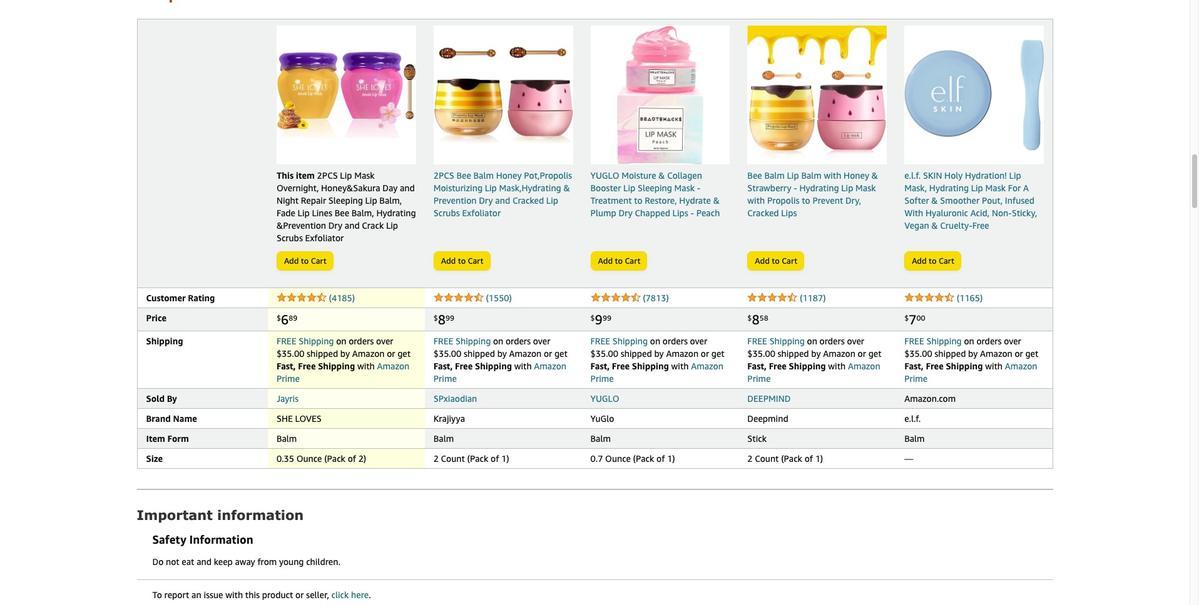 Task type: describe. For each thing, give the bounding box(es) containing it.
prevent
[[813, 195, 843, 206]]

2pcs bee balm honey pot,propolis moisturizing lip mask,hydrating & prevention dry and cracked lip scrubs exfoliator
[[434, 170, 572, 219]]

4 of from the left
[[805, 454, 813, 465]]

amazon.com
[[904, 394, 956, 404]]

1 count from the left
[[441, 454, 465, 465]]

ounce for 0.35
[[296, 454, 322, 465]]

an
[[192, 590, 201, 601]]

important information
[[137, 508, 304, 523]]

scrubs inside 2pcs bee balm honey pot,propolis moisturizing lip mask,hydrating & prevention dry and cracked lip scrubs exfoliator
[[434, 208, 460, 219]]

fade
[[277, 208, 295, 219]]

lip down the honey&sakura on the left
[[365, 195, 377, 206]]

acid,
[[970, 208, 990, 218]]

- for strawberry
[[794, 183, 797, 194]]

and right day
[[400, 183, 415, 194]]

5 free shipping link from the left
[[904, 336, 962, 347]]

7
[[909, 312, 917, 328]]

she
[[277, 414, 293, 424]]

non-
[[992, 208, 1012, 218]]

to down the prevention
[[458, 256, 466, 266]]

customer rating
[[146, 293, 215, 304]]

lips inside 'bee balm lip balm with honey & strawberry - hydrating lip mask with propolis to prevent dry, cracked lips'
[[781, 208, 797, 219]]

chapped
[[635, 208, 670, 219]]

4 on orders over $35.00  shipped by amazon or get fast, free shipping with from the left
[[747, 336, 881, 372]]

exfoliator inside 2pcs bee balm honey pot,propolis moisturizing lip mask,hydrating & prevention dry and cracked lip scrubs exfoliator
[[462, 208, 501, 219]]

5 get from the left
[[1025, 349, 1038, 359]]

1 get from the left
[[398, 349, 411, 359]]

$35.00 for second free shipping link from the right
[[747, 349, 775, 359]]

shipped for 3rd free shipping link from the left
[[621, 349, 652, 359]]

1 add to cart from the left
[[284, 256, 327, 266]]

lip down mask,hydrating
[[546, 195, 558, 206]]

lines
[[312, 208, 332, 219]]

fast, for first free shipping link from left
[[277, 361, 296, 372]]

3 free shipping from the left
[[590, 336, 648, 347]]

shipped for first free shipping link from the right
[[935, 349, 966, 359]]

yuglo link
[[590, 394, 619, 404]]

$ 9 99
[[590, 312, 611, 328]]

$ for $ 8 99
[[434, 314, 438, 323]]

0 horizontal spatial balm,
[[352, 208, 374, 219]]

amazon prime for second free shipping link from the right
[[747, 361, 880, 384]]

mask inside 2pcs lip mask overnight, honey&sakura day and night repair sleeping lip balm, fade lip lines bee balm, hydrating &prevention dry and crack lip scrubs exfoliator
[[354, 170, 375, 181]]

yuglo moisture & collagen booster lip sleeping mask - treatment to restore, hydrate & plump dry chapped lips - peach link
[[590, 25, 730, 220]]

amazon prime link for 3rd free shipping link from the left
[[590, 361, 723, 384]]

2 add to cart from the left
[[441, 256, 483, 266]]

bee balm lip balm with honey & strawberry - hydrating lip mask with propolis to prevent dry, cracked lips image
[[747, 25, 887, 165]]

to inside 'bee balm lip balm with honey & strawberry - hydrating lip mask with propolis to prevent dry, cracked lips'
[[802, 195, 810, 206]]

night
[[277, 195, 299, 206]]

1 2 count (pack of 1) from the left
[[434, 454, 509, 465]]

brand name
[[146, 414, 197, 424]]

vegan
[[904, 220, 929, 231]]

sticky,
[[1012, 208, 1037, 218]]

for
[[1008, 183, 1021, 193]]

infused
[[1005, 195, 1034, 206]]

amazon prime link for second free shipping link from the right
[[747, 361, 880, 384]]

information
[[189, 533, 253, 547]]

$35.00 for first free shipping link from the right
[[904, 349, 932, 359]]

to down plump
[[615, 256, 623, 266]]

over for amazon prime link for first free shipping link from left
[[376, 336, 393, 347]]

3 add to cart submit from the left
[[591, 252, 647, 271]]

hydrating inside 'bee balm lip balm with honey & strawberry - hydrating lip mask with propolis to prevent dry, cracked lips'
[[799, 183, 839, 194]]

& inside 'bee balm lip balm with honey & strawberry - hydrating lip mask with propolis to prevent dry, cracked lips'
[[872, 170, 878, 181]]

cruelty-
[[940, 220, 972, 231]]

spxiaodian link
[[434, 394, 477, 404]]

58
[[760, 314, 768, 323]]

99 for 8
[[446, 314, 454, 323]]

fast, for second free shipping link from the right
[[747, 361, 767, 372]]

5 prime from the left
[[904, 374, 928, 384]]

lip up strawberry
[[787, 170, 799, 181]]

(1165)
[[957, 293, 983, 304]]

lip down hydration!
[[971, 183, 983, 193]]

do not eat and keep away from young children.
[[152, 557, 340, 567]]

exfoliator inside 2pcs lip mask overnight, honey&sakura day and night repair sleeping lip balm, fade lip lines bee balm, hydrating &prevention dry and crack lip scrubs exfoliator
[[305, 233, 344, 244]]

3 add from the left
[[598, 256, 613, 266]]

smoother
[[940, 195, 980, 206]]

$35.00 for first free shipping link from left
[[277, 349, 304, 359]]

free for amazon prime link related to second free shipping link from the right
[[769, 361, 787, 372]]

$ 8 99
[[434, 312, 454, 328]]

safety
[[152, 533, 186, 547]]

collagen
[[667, 170, 702, 181]]

bee balm lip balm with honey & strawberry - hydrating lip mask with propolis to prevent dry, cracked lips link
[[747, 25, 887, 220]]

5 cart from the left
[[939, 256, 954, 266]]

column header containing this item
[[268, 19, 425, 248]]

to down vegan
[[929, 256, 937, 266]]

amazon prime for fourth free shipping link from right
[[434, 361, 566, 384]]

spxiaodian
[[434, 394, 477, 404]]

to report an issue with this product or seller, click here .
[[152, 590, 371, 601]]

click
[[331, 590, 349, 601]]

0 horizontal spatial -
[[691, 208, 694, 219]]

hydrating inside e.l.f. skin holy hydration! lip mask, hydrating lip mask for a softer & smoother pout, infused with hyaluronic acid, non-sticky, vegan & cruelty-free
[[929, 183, 969, 193]]

2pcs for lip
[[317, 170, 338, 181]]

this
[[245, 590, 260, 601]]

1 2 from the left
[[434, 454, 439, 465]]

2pcs lip mask overnight, honey&sakura day and night repair sleeping lip balm, fade lip lines bee balm, hydrating &prevention dry and crack lip scrubs exfoliator image
[[277, 25, 416, 165]]

form
[[167, 434, 189, 445]]

children.
[[306, 557, 340, 567]]

.
[[369, 590, 371, 601]]

amazon prime for 3rd free shipping link from the left
[[590, 361, 723, 384]]

& inside 2pcs bee balm honey pot,propolis moisturizing lip mask,hydrating & prevention dry and cracked lip scrubs exfoliator
[[563, 183, 570, 194]]

fast, for first free shipping link from the right
[[904, 361, 924, 372]]

this
[[277, 170, 294, 181]]

amazon prime for first free shipping link from the right
[[904, 361, 1037, 384]]

2 on orders over $35.00  shipped by amazon or get fast, free shipping with from the left
[[434, 336, 568, 372]]

amazon prime link for first free shipping link from left
[[277, 361, 409, 384]]

with
[[904, 208, 923, 218]]

by
[[167, 394, 177, 404]]

to down propolis
[[772, 256, 780, 266]]

1 free shipping link from the left
[[277, 336, 334, 347]]

on for 3rd free shipping link from the left
[[650, 336, 660, 347]]

sold
[[146, 394, 165, 404]]

3 (pack from the left
[[633, 454, 654, 465]]

lip up dry,
[[841, 183, 853, 194]]

2 2 from the left
[[747, 454, 753, 465]]

2pcs bee balm honey pot,propolis moisturizing lip mask,hydrating & prevention dry and cracked lip scrubs exfoliator link
[[434, 25, 573, 220]]

orders for 3rd free shipping link from the left
[[663, 336, 688, 347]]

3 cart from the left
[[625, 256, 640, 266]]

3 prime from the left
[[590, 374, 614, 384]]

1 free from the left
[[277, 336, 296, 347]]

4 add from the left
[[755, 256, 770, 266]]

3 add to cart from the left
[[598, 256, 640, 266]]

and left crack
[[345, 220, 360, 231]]

1 1) from the left
[[501, 454, 509, 465]]

5 add to cart from the left
[[912, 256, 954, 266]]

away
[[235, 557, 255, 567]]

(1550) link
[[486, 293, 512, 304]]

e.l.f. skin holy hydration! lip mask, hydrating lip mask for a softer & smoother pout, infused with hyaluronic acid, non-sticky, vegan & cruelty-free image
[[904, 25, 1044, 164]]

$35.00 for 3rd free shipping link from the left
[[590, 349, 618, 359]]

orders for first free shipping link from the right
[[977, 336, 1002, 347]]

prevention
[[434, 195, 477, 206]]

to
[[152, 590, 162, 601]]

balm up —
[[904, 434, 925, 445]]

deepmind
[[747, 394, 791, 404]]

sleeping inside 2pcs lip mask overnight, honey&sakura day and night repair sleeping lip balm, fade lip lines bee balm, hydrating &prevention dry and crack lip scrubs exfoliator
[[328, 195, 363, 206]]

over for amazon prime link related to second free shipping link from the right
[[847, 336, 864, 347]]

by for first free shipping link from the right
[[968, 349, 978, 359]]

issue
[[204, 590, 223, 601]]

$ 8 58
[[747, 312, 768, 328]]

orders for fourth free shipping link from right
[[506, 336, 531, 347]]

crack
[[362, 220, 384, 231]]

1 of from the left
[[348, 454, 356, 465]]

by for fourth free shipping link from right
[[497, 349, 507, 359]]

deepmind
[[747, 414, 788, 424]]

2pcs bee balm honey pot,propolis moisturizing lip mask,hydrating & prevention dry and cracked lip scrubs exfoliator image
[[434, 25, 573, 165]]

3 free shipping link from the left
[[590, 336, 648, 347]]

1 free shipping from the left
[[277, 336, 334, 347]]

6
[[281, 312, 289, 328]]

booster
[[590, 183, 621, 194]]

lip up &prevention
[[298, 208, 310, 219]]

strawberry
[[747, 183, 791, 194]]

repair
[[301, 195, 326, 206]]

- for mask
[[697, 183, 700, 194]]

2 (pack from the left
[[467, 454, 488, 465]]

1 cart from the left
[[311, 256, 327, 266]]

mask,
[[904, 183, 927, 193]]

balm up strawberry
[[764, 170, 785, 181]]

$ for $ 8 58
[[747, 314, 752, 323]]

2 cart from the left
[[468, 256, 483, 266]]

yuglo
[[590, 414, 614, 424]]

$ for $ 9 99
[[590, 314, 595, 323]]

3 of from the left
[[657, 454, 665, 465]]

00
[[917, 314, 925, 323]]

5 add to cart submit from the left
[[905, 252, 961, 271]]

lip up the honey&sakura on the left
[[340, 170, 352, 181]]

honey inside 'bee balm lip balm with honey & strawberry - hydrating lip mask with propolis to prevent dry, cracked lips'
[[844, 170, 869, 181]]

hydrating inside 2pcs lip mask overnight, honey&sakura day and night repair sleeping lip balm, fade lip lines bee balm, hydrating &prevention dry and crack lip scrubs exfoliator
[[376, 208, 416, 219]]

safety information
[[152, 533, 253, 547]]

3 1) from the left
[[815, 454, 823, 465]]

over for amazon prime link for fourth free shipping link from right
[[533, 336, 550, 347]]

0.35 ounce (pack of 2)
[[277, 454, 366, 465]]

5 free from the left
[[904, 336, 924, 347]]

(1165) link
[[957, 293, 983, 304]]

seller,
[[306, 590, 329, 601]]

2 free shipping from the left
[[434, 336, 491, 347]]

orders for second free shipping link from the right
[[820, 336, 845, 347]]

2 add from the left
[[441, 256, 456, 266]]

from
[[257, 557, 277, 567]]

do
[[152, 557, 164, 567]]

pout,
[[982, 195, 1003, 206]]

5 on orders over $35.00  shipped by amazon or get fast, free shipping with from the left
[[904, 336, 1038, 372]]

1 prime from the left
[[277, 374, 300, 384]]

and inside 2pcs bee balm honey pot,propolis moisturizing lip mask,hydrating & prevention dry and cracked lip scrubs exfoliator
[[495, 195, 510, 206]]

2 free from the left
[[434, 336, 453, 347]]

99 for 9
[[603, 314, 611, 323]]

deepmind link
[[747, 394, 791, 404]]

over for amazon prime link associated with 3rd free shipping link from the left
[[690, 336, 707, 347]]

moisturizing
[[434, 183, 483, 194]]

eat
[[182, 557, 194, 567]]

lips inside the yuglo moisture & collagen booster lip sleeping mask - treatment to restore, hydrate & plump dry chapped lips - peach
[[673, 208, 688, 219]]

stick
[[747, 434, 767, 445]]

(4185)
[[329, 293, 355, 304]]

balm up the prevent
[[801, 170, 822, 181]]



Task type: vqa. For each thing, say whether or not it's contained in the screenshot.
Amazon Prime link for 4th FREE Shipping link over
yes



Task type: locate. For each thing, give the bounding box(es) containing it.
yuglo up yuglo
[[590, 394, 619, 404]]

0.35
[[277, 454, 294, 465]]

1 vertical spatial dry
[[619, 208, 633, 219]]

4 add to cart submit from the left
[[748, 252, 804, 271]]

lip
[[1009, 170, 1021, 181], [340, 170, 352, 181], [787, 170, 799, 181], [971, 183, 983, 193], [485, 183, 497, 194], [623, 183, 635, 194], [841, 183, 853, 194], [365, 195, 377, 206], [546, 195, 558, 206], [298, 208, 310, 219], [386, 220, 398, 231]]

3 free from the left
[[590, 336, 610, 347]]

bee balm lip balm with honey & strawberry - hydrating lip mask with propolis to prevent dry, cracked lips
[[747, 170, 878, 219]]

balm up 0.35
[[277, 434, 297, 445]]

e.l.f. inside e.l.f. skin holy hydration! lip mask, hydrating lip mask for a softer & smoother pout, infused with hyaluronic acid, non-sticky, vegan & cruelty-free
[[904, 170, 921, 181]]

5 add from the left
[[912, 256, 927, 266]]

lip right crack
[[386, 220, 398, 231]]

4 free from the left
[[747, 336, 767, 347]]

0 vertical spatial balm,
[[379, 195, 402, 206]]

hydrating down day
[[376, 208, 416, 219]]

lips down propolis
[[781, 208, 797, 219]]

$ for $ 7 00
[[904, 314, 909, 323]]

2 2pcs from the left
[[434, 170, 454, 181]]

- up propolis
[[794, 183, 797, 194]]

4 amazon prime link from the left
[[747, 361, 880, 384]]

free up spxiaodian link
[[455, 361, 473, 372]]

89
[[289, 314, 297, 323]]

4 $35.00 from the left
[[747, 349, 775, 359]]

4 by from the left
[[811, 349, 821, 359]]

2 of from the left
[[491, 454, 499, 465]]

2pcs for bee
[[434, 170, 454, 181]]

0.7
[[590, 454, 603, 465]]

prime up the jayris link
[[277, 374, 300, 384]]

4 fast, from the left
[[747, 361, 767, 372]]

5 free shipping from the left
[[904, 336, 962, 347]]

- inside 'bee balm lip balm with honey & strawberry - hydrating lip mask with propolis to prevent dry, cracked lips'
[[794, 183, 797, 194]]

e.l.f. up mask,
[[904, 170, 921, 181]]

2 yuglo from the top
[[590, 394, 619, 404]]

a
[[1023, 183, 1029, 193]]

fast, up deepmind
[[747, 361, 767, 372]]

add to cart submit up (1187)
[[748, 252, 804, 271]]

5 shipped from the left
[[935, 349, 966, 359]]

dry inside the yuglo moisture & collagen booster lip sleeping mask - treatment to restore, hydrate & plump dry chapped lips - peach
[[619, 208, 633, 219]]

shipped for second free shipping link from the right
[[778, 349, 809, 359]]

cart
[[311, 256, 327, 266], [468, 256, 483, 266], [625, 256, 640, 266], [782, 256, 797, 266], [939, 256, 954, 266]]

by down (7813) 'link'
[[654, 349, 664, 359]]

1 on orders over $35.00  shipped by amazon or get fast, free shipping with from the left
[[277, 336, 411, 372]]

0 horizontal spatial hydrating
[[376, 208, 416, 219]]

1 (pack from the left
[[324, 454, 345, 465]]

dry down moisturizing
[[479, 195, 493, 206]]

Add to Cart submit
[[277, 252, 333, 271], [434, 252, 490, 271], [591, 252, 647, 271], [748, 252, 804, 271], [905, 252, 961, 271]]

mask inside 'bee balm lip balm with honey & strawberry - hydrating lip mask with propolis to prevent dry, cracked lips'
[[856, 183, 876, 194]]

dry inside 2pcs lip mask overnight, honey&sakura day and night repair sleeping lip balm, fade lip lines bee balm, hydrating &prevention dry and crack lip scrubs exfoliator
[[328, 220, 342, 231]]

dry inside 2pcs bee balm honey pot,propolis moisturizing lip mask,hydrating & prevention dry and cracked lip scrubs exfoliator
[[479, 195, 493, 206]]

and down mask,hydrating
[[495, 195, 510, 206]]

free down $ 8 99
[[434, 336, 453, 347]]

-
[[697, 183, 700, 194], [794, 183, 797, 194], [691, 208, 694, 219]]

yuglo for yuglo moisture & collagen booster lip sleeping mask - treatment to restore, hydrate & plump dry chapped lips - peach
[[590, 170, 619, 181]]

on down (4185) link
[[336, 336, 346, 347]]

loves
[[295, 414, 322, 424]]

5 over from the left
[[1004, 336, 1021, 347]]

$35.00 down $ 8 99
[[434, 349, 461, 359]]

4 cart from the left
[[782, 256, 797, 266]]

ounce for 0.7
[[605, 454, 631, 465]]

4 free shipping link from the left
[[747, 336, 805, 347]]

1 add from the left
[[284, 256, 299, 266]]

8 for $ 8 99
[[438, 312, 446, 328]]

&prevention
[[277, 220, 326, 231]]

on orders over $35.00  shipped by amazon or get fast, free shipping with down (1187)
[[747, 336, 881, 372]]

free down $ 9 99
[[590, 336, 610, 347]]

bee right lines
[[335, 208, 349, 219]]

1 e.l.f. from the top
[[904, 170, 921, 181]]

fast,
[[277, 361, 296, 372], [434, 361, 453, 372], [590, 361, 610, 372], [747, 361, 767, 372], [904, 361, 924, 372]]

3 by from the left
[[654, 349, 664, 359]]

free for amazon prime link corresponding to first free shipping link from the right
[[926, 361, 944, 372]]

shipping
[[146, 336, 183, 347], [299, 336, 334, 347], [456, 336, 491, 347], [613, 336, 648, 347], [770, 336, 805, 347], [926, 336, 962, 347], [318, 361, 355, 372], [475, 361, 512, 372], [632, 361, 669, 372], [789, 361, 826, 372], [946, 361, 983, 372]]

1 shipped from the left
[[307, 349, 338, 359]]

1 horizontal spatial 2pcs
[[434, 170, 454, 181]]

1 horizontal spatial scrubs
[[434, 208, 460, 219]]

1 horizontal spatial -
[[697, 183, 700, 194]]

2 count from the left
[[755, 454, 779, 465]]

add to cart down vegan
[[912, 256, 954, 266]]

cracked down propolis
[[747, 208, 779, 219]]

2 1) from the left
[[667, 454, 675, 465]]

name
[[173, 414, 197, 424]]

1 horizontal spatial 99
[[603, 314, 611, 323]]

on orders over $35.00  shipped by amazon or get fast, free shipping with down (1550)
[[434, 336, 568, 372]]

by for 3rd free shipping link from the left
[[654, 349, 664, 359]]

over for amazon prime link corresponding to first free shipping link from the right
[[1004, 336, 1021, 347]]

column header
[[268, 19, 425, 248]]

fast, up yuglo "link"
[[590, 361, 610, 372]]

amazon prime up deepmind
[[747, 361, 880, 384]]

to inside the yuglo moisture & collagen booster lip sleeping mask - treatment to restore, hydrate & plump dry chapped lips - peach
[[634, 195, 643, 206]]

free for amazon prime link for fourth free shipping link from right
[[455, 361, 473, 372]]

propolis
[[767, 195, 800, 206]]

5 fast, from the left
[[904, 361, 924, 372]]

dry down lines
[[328, 220, 342, 231]]

99
[[446, 314, 454, 323], [603, 314, 611, 323]]

1 horizontal spatial sleeping
[[638, 183, 672, 194]]

moisture
[[622, 170, 656, 181]]

$35.00 for fourth free shipping link from right
[[434, 349, 461, 359]]

(pack
[[324, 454, 345, 465], [467, 454, 488, 465], [633, 454, 654, 465], [781, 454, 802, 465]]

1 horizontal spatial bee
[[456, 170, 471, 181]]

0 horizontal spatial 2pcs
[[317, 170, 338, 181]]

3 get from the left
[[711, 349, 725, 359]]

3 amazon prime link from the left
[[590, 361, 723, 384]]

on orders over $35.00  shipped by amazon or get fast, free shipping with down (7813) 'link'
[[590, 336, 725, 372]]

4 amazon prime from the left
[[747, 361, 880, 384]]

jayris
[[277, 394, 299, 404]]

ounce right 0.35
[[296, 454, 322, 465]]

free up jayris at the bottom left
[[298, 361, 316, 372]]

1 horizontal spatial count
[[755, 454, 779, 465]]

5 by from the left
[[968, 349, 978, 359]]

scrubs
[[434, 208, 460, 219], [277, 233, 303, 244]]

not
[[166, 557, 179, 567]]

get
[[398, 349, 411, 359], [554, 349, 568, 359], [711, 349, 725, 359], [868, 349, 881, 359], [1025, 349, 1038, 359]]

balm down yuglo
[[590, 434, 611, 445]]

overnight,
[[277, 183, 319, 194]]

1 horizontal spatial cracked
[[747, 208, 779, 219]]

yuglo moisture & collagen booster lip sleeping mask - treatment to restore, hydrate & plump dry chapped lips - peach
[[590, 170, 720, 219]]

4 add to cart from the left
[[755, 256, 797, 266]]

free shipping link down 00
[[904, 336, 962, 347]]

click here link
[[331, 590, 369, 601]]

prime up spxiaodian link
[[434, 374, 457, 384]]

2 honey from the left
[[844, 170, 869, 181]]

2 amazon prime link from the left
[[434, 361, 566, 384]]

2 vertical spatial dry
[[328, 220, 342, 231]]

sleeping up restore,
[[638, 183, 672, 194]]

add to cart submit down vegan
[[905, 252, 961, 271]]

0 horizontal spatial cracked
[[512, 195, 544, 206]]

add up 58
[[755, 256, 770, 266]]

0 horizontal spatial sleeping
[[328, 195, 363, 206]]

1 horizontal spatial dry
[[479, 195, 493, 206]]

free shipping down 00
[[904, 336, 962, 347]]

8 for $ 8 58
[[752, 312, 760, 328]]

fast, for fourth free shipping link from right
[[434, 361, 453, 372]]

4 orders from the left
[[820, 336, 845, 347]]

skin
[[923, 170, 942, 181]]

customer
[[146, 293, 186, 304]]

0 horizontal spatial 99
[[446, 314, 454, 323]]

honey up mask,hydrating
[[496, 170, 522, 181]]

price
[[146, 313, 166, 324]]

amazon
[[352, 349, 385, 359], [509, 349, 542, 359], [666, 349, 698, 359], [823, 349, 855, 359], [980, 349, 1012, 359], [377, 361, 409, 372], [534, 361, 566, 372], [691, 361, 723, 372], [848, 361, 880, 372], [1005, 361, 1037, 372]]

3 on orders over $35.00  shipped by amazon or get fast, free shipping with from the left
[[590, 336, 725, 372]]

2 99 from the left
[[603, 314, 611, 323]]

e.l.f. skin holy hydration! lip mask, hydrating lip mask for a softer & smoother pout, infused with hyaluronic acid, non-sticky, vegan & cruelty-free
[[904, 170, 1037, 231]]

2 down krajiyya
[[434, 454, 439, 465]]

free shipping link down 58
[[747, 336, 805, 347]]

count down krajiyya
[[441, 454, 465, 465]]

amazon prime link for first free shipping link from the right
[[904, 361, 1037, 384]]

4 shipped from the left
[[778, 349, 809, 359]]

mask down "collagen"
[[674, 183, 695, 194]]

1)
[[501, 454, 509, 465], [667, 454, 675, 465], [815, 454, 823, 465]]

e.l.f. for e.l.f. skin holy hydration! lip mask, hydrating lip mask for a softer & smoother pout, infused with hyaluronic acid, non-sticky, vegan & cruelty-free
[[904, 170, 921, 181]]

scrubs inside 2pcs lip mask overnight, honey&sakura day and night repair sleeping lip balm, fade lip lines bee balm, hydrating &prevention dry and crack lip scrubs exfoliator
[[277, 233, 303, 244]]

0 horizontal spatial scrubs
[[277, 233, 303, 244]]

to up chapped
[[634, 195, 643, 206]]

1 vertical spatial exfoliator
[[305, 233, 344, 244]]

2 lips from the left
[[781, 208, 797, 219]]

lips
[[673, 208, 688, 219], [781, 208, 797, 219]]

on down (7813)
[[650, 336, 660, 347]]

99 inside $ 8 99
[[446, 314, 454, 323]]

she loves
[[277, 414, 322, 424]]

fast, for 3rd free shipping link from the left
[[590, 361, 610, 372]]

99 inside $ 9 99
[[603, 314, 611, 323]]

cracked inside 'bee balm lip balm with honey & strawberry - hydrating lip mask with propolis to prevent dry, cracked lips'
[[747, 208, 779, 219]]

2 8 from the left
[[752, 312, 760, 328]]

1 amazon prime link from the left
[[277, 361, 409, 384]]

$35.00 down the $ 8 58
[[747, 349, 775, 359]]

sleeping down the honey&sakura on the left
[[328, 195, 363, 206]]

$35.00 down $ 6 89
[[277, 349, 304, 359]]

1 horizontal spatial honey
[[844, 170, 869, 181]]

1 horizontal spatial ounce
[[605, 454, 631, 465]]

on down (1550) link
[[493, 336, 503, 347]]

bee inside 2pcs bee balm honey pot,propolis moisturizing lip mask,hydrating & prevention dry and cracked lip scrubs exfoliator
[[456, 170, 471, 181]]

amazon prime link for fourth free shipping link from right
[[434, 361, 566, 384]]

bee inside 2pcs lip mask overnight, honey&sakura day and night repair sleeping lip balm, fade lip lines bee balm, hydrating &prevention dry and crack lip scrubs exfoliator
[[335, 208, 349, 219]]

honey
[[496, 170, 522, 181], [844, 170, 869, 181]]

honey inside 2pcs bee balm honey pot,propolis moisturizing lip mask,hydrating & prevention dry and cracked lip scrubs exfoliator
[[496, 170, 522, 181]]

5 $35.00 from the left
[[904, 349, 932, 359]]

yuglo inside the yuglo moisture & collagen booster lip sleeping mask - treatment to restore, hydrate & plump dry chapped lips - peach
[[590, 170, 619, 181]]

lip inside the yuglo moisture & collagen booster lip sleeping mask - treatment to restore, hydrate & plump dry chapped lips - peach
[[623, 183, 635, 194]]

2 prime from the left
[[434, 374, 457, 384]]

fast, up amazon.com
[[904, 361, 924, 372]]

0 horizontal spatial 2
[[434, 454, 439, 465]]

by down (1550)
[[497, 349, 507, 359]]

balm inside 2pcs bee balm honey pot,propolis moisturizing lip mask,hydrating & prevention dry and cracked lip scrubs exfoliator
[[473, 170, 494, 181]]

1 $35.00 from the left
[[277, 349, 304, 359]]

4 on from the left
[[807, 336, 817, 347]]

2pcs right item at left top
[[317, 170, 338, 181]]

day
[[383, 183, 398, 194]]

add to cart submit down &prevention
[[277, 252, 333, 271]]

mask inside the yuglo moisture & collagen booster lip sleeping mask - treatment to restore, hydrate & plump dry chapped lips - peach
[[674, 183, 695, 194]]

1 horizontal spatial hydrating
[[799, 183, 839, 194]]

$ inside the $ 8 58
[[747, 314, 752, 323]]

0 vertical spatial sleeping
[[638, 183, 672, 194]]

2 $35.00 from the left
[[434, 349, 461, 359]]

3 $35.00 from the left
[[590, 349, 618, 359]]

0 horizontal spatial dry
[[328, 220, 342, 231]]

orders for first free shipping link from left
[[349, 336, 374, 347]]

by
[[340, 349, 350, 359], [497, 349, 507, 359], [654, 349, 664, 359], [811, 349, 821, 359], [968, 349, 978, 359]]

peach
[[696, 208, 720, 219]]

cracked
[[512, 195, 544, 206], [747, 208, 779, 219]]

1 ounce from the left
[[296, 454, 322, 465]]

(4185) link
[[329, 293, 355, 304]]

free down acid,
[[972, 220, 989, 231]]

0 vertical spatial yuglo
[[590, 170, 619, 181]]

holy
[[944, 170, 963, 181]]

4 get from the left
[[868, 349, 881, 359]]

bee inside 'bee balm lip balm with honey & strawberry - hydrating lip mask with propolis to prevent dry, cracked lips'
[[747, 170, 762, 181]]

4 free shipping from the left
[[747, 336, 805, 347]]

yuglo for yuglo "link"
[[590, 394, 619, 404]]

amazon prime
[[277, 361, 409, 384], [434, 361, 566, 384], [590, 361, 723, 384], [747, 361, 880, 384], [904, 361, 1037, 384]]

3 orders from the left
[[663, 336, 688, 347]]

fast, up jayris at the bottom left
[[277, 361, 296, 372]]

0 horizontal spatial ounce
[[296, 454, 322, 465]]

add to cart submit down plump
[[591, 252, 647, 271]]

0 horizontal spatial exfoliator
[[305, 233, 344, 244]]

and right eat
[[197, 557, 212, 567]]

report
[[164, 590, 189, 601]]

on for first free shipping link from the right
[[964, 336, 974, 347]]

add to cart up 58
[[755, 256, 797, 266]]

on for first free shipping link from left
[[336, 336, 346, 347]]

$35.00 down '$ 7 00'
[[904, 349, 932, 359]]

0 vertical spatial cracked
[[512, 195, 544, 206]]

5 amazon prime link from the left
[[904, 361, 1037, 384]]

1 horizontal spatial lips
[[781, 208, 797, 219]]

4 prime from the left
[[747, 374, 771, 384]]

balm down krajiyya
[[434, 434, 454, 445]]

shipped for first free shipping link from left
[[307, 349, 338, 359]]

2 ounce from the left
[[605, 454, 631, 465]]

softer
[[904, 195, 929, 206]]

2pcs inside 2pcs lip mask overnight, honey&sakura day and night repair sleeping lip balm, fade lip lines bee balm, hydrating &prevention dry and crack lip scrubs exfoliator
[[317, 170, 338, 181]]

0 vertical spatial exfoliator
[[462, 208, 501, 219]]

hydrating
[[929, 183, 969, 193], [799, 183, 839, 194], [376, 208, 416, 219]]

yuglo moisture & collagen booster lip sleeping mask - treatment to restore, hydrate & plump dry chapped lips - peach image
[[590, 25, 730, 165]]

free shipping link down $ 9 99
[[590, 336, 648, 347]]

0 horizontal spatial lips
[[673, 208, 688, 219]]

5 on from the left
[[964, 336, 974, 347]]

(1550)
[[486, 293, 512, 304]]

ounce
[[296, 454, 322, 465], [605, 454, 631, 465]]

to down &prevention
[[301, 256, 309, 266]]

free for amazon prime link associated with 3rd free shipping link from the left
[[612, 361, 630, 372]]

hydrate
[[679, 195, 711, 206]]

2 horizontal spatial dry
[[619, 208, 633, 219]]

2pcs inside 2pcs bee balm honey pot,propolis moisturizing lip mask,hydrating & prevention dry and cracked lip scrubs exfoliator
[[434, 170, 454, 181]]

0 horizontal spatial 2 count (pack of 1)
[[434, 454, 509, 465]]

on orders over $35.00  shipped by amazon or get fast, free shipping with down "(4185)"
[[277, 336, 411, 372]]

free down '$ 7 00'
[[904, 336, 924, 347]]

1 horizontal spatial 2 count (pack of 1)
[[747, 454, 823, 465]]

free down the $ 8 58
[[747, 336, 767, 347]]

2 horizontal spatial hydrating
[[929, 183, 969, 193]]

2 over from the left
[[533, 336, 550, 347]]

restore,
[[645, 195, 677, 206]]

(1187) link
[[800, 293, 826, 304]]

1 horizontal spatial exfoliator
[[462, 208, 501, 219]]

1 yuglo from the top
[[590, 170, 619, 181]]

(7813) link
[[643, 293, 669, 304]]

hydration!
[[965, 170, 1007, 181]]

0 horizontal spatial 8
[[438, 312, 446, 328]]

2 fast, from the left
[[434, 361, 453, 372]]

1 horizontal spatial 8
[[752, 312, 760, 328]]

over
[[376, 336, 393, 347], [533, 336, 550, 347], [690, 336, 707, 347], [847, 336, 864, 347], [1004, 336, 1021, 347]]

on down (1165) 'link'
[[964, 336, 974, 347]]

free shipping down $ 9 99
[[590, 336, 648, 347]]

bee up moisturizing
[[456, 170, 471, 181]]

$ inside '$ 7 00'
[[904, 314, 909, 323]]

2 $ from the left
[[434, 314, 438, 323]]

0 vertical spatial e.l.f.
[[904, 170, 921, 181]]

fast, up spxiaodian link
[[434, 361, 453, 372]]

3 amazon prime from the left
[[590, 361, 723, 384]]

sleeping inside the yuglo moisture & collagen booster lip sleeping mask - treatment to restore, hydrate & plump dry chapped lips - peach
[[638, 183, 672, 194]]

e.l.f. skin holy hydration! lip mask, hydrating lip mask for a softer & smoother pout, infused with hyaluronic acid, non-sticky, vegan & cruelty-free link
[[904, 25, 1044, 232]]

$35.00
[[277, 349, 304, 359], [434, 349, 461, 359], [590, 349, 618, 359], [747, 349, 775, 359], [904, 349, 932, 359]]

orders down (1550)
[[506, 336, 531, 347]]

3 on from the left
[[650, 336, 660, 347]]

1 vertical spatial sleeping
[[328, 195, 363, 206]]

prime up yuglo "link"
[[590, 374, 614, 384]]

1 over from the left
[[376, 336, 393, 347]]

balm
[[473, 170, 494, 181], [764, 170, 785, 181], [801, 170, 822, 181], [277, 434, 297, 445], [434, 434, 454, 445], [590, 434, 611, 445], [904, 434, 925, 445]]

9
[[595, 312, 603, 328]]

0 horizontal spatial count
[[441, 454, 465, 465]]

mask inside e.l.f. skin holy hydration! lip mask, hydrating lip mask for a softer & smoother pout, infused with hyaluronic acid, non-sticky, vegan & cruelty-free
[[985, 183, 1006, 193]]

item form
[[146, 434, 189, 445]]

orders down (7813) 'link'
[[663, 336, 688, 347]]

3 $ from the left
[[590, 314, 595, 323]]

1 horizontal spatial balm,
[[379, 195, 402, 206]]

e.l.f. for e.l.f.
[[904, 414, 921, 424]]

4 over from the left
[[847, 336, 864, 347]]

2 get from the left
[[554, 349, 568, 359]]

0 horizontal spatial 1)
[[501, 454, 509, 465]]

on for fourth free shipping link from right
[[493, 336, 503, 347]]

$ inside $ 6 89
[[277, 314, 281, 323]]

2 by from the left
[[497, 349, 507, 359]]

2 add to cart submit from the left
[[434, 252, 490, 271]]

amazon prime up yuglo "link"
[[590, 361, 723, 384]]

mask,hydrating
[[499, 183, 561, 194]]

add to cart down the prevention
[[441, 256, 483, 266]]

1 vertical spatial e.l.f.
[[904, 414, 921, 424]]

1 vertical spatial cracked
[[747, 208, 779, 219]]

prime up amazon.com
[[904, 374, 928, 384]]

cracked inside 2pcs bee balm honey pot,propolis moisturizing lip mask,hydrating & prevention dry and cracked lip scrubs exfoliator
[[512, 195, 544, 206]]

free up amazon.com
[[926, 361, 944, 372]]

free inside e.l.f. skin holy hydration! lip mask, hydrating lip mask for a softer & smoother pout, infused with hyaluronic acid, non-sticky, vegan & cruelty-free
[[972, 220, 989, 231]]

add up $ 8 99
[[441, 256, 456, 266]]

dry,
[[845, 195, 861, 206]]

important
[[137, 508, 213, 523]]

cracked down mask,hydrating
[[512, 195, 544, 206]]

on for second free shipping link from the right
[[807, 336, 817, 347]]

shipped for fourth free shipping link from right
[[464, 349, 495, 359]]

treatment
[[590, 195, 632, 206]]

$ for $ 6 89
[[277, 314, 281, 323]]

size
[[146, 454, 163, 465]]

sold by
[[146, 394, 177, 404]]

balm, up crack
[[352, 208, 374, 219]]

prime up deepmind
[[747, 374, 771, 384]]

rating
[[188, 293, 215, 304]]

mask
[[354, 170, 375, 181], [985, 183, 1006, 193], [674, 183, 695, 194], [856, 183, 876, 194]]

4 (pack from the left
[[781, 454, 802, 465]]

count down stick
[[755, 454, 779, 465]]

2 count (pack of 1) down stick
[[747, 454, 823, 465]]

2 horizontal spatial -
[[794, 183, 797, 194]]

free shipping down $ 8 99
[[434, 336, 491, 347]]

to
[[634, 195, 643, 206], [802, 195, 810, 206], [301, 256, 309, 266], [458, 256, 466, 266], [615, 256, 623, 266], [772, 256, 780, 266], [929, 256, 937, 266]]

- up hydrate
[[697, 183, 700, 194]]

$ inside $ 9 99
[[590, 314, 595, 323]]

0 horizontal spatial honey
[[496, 170, 522, 181]]

5 $ from the left
[[904, 314, 909, 323]]

2 free shipping link from the left
[[434, 336, 491, 347]]

orders down (1187)
[[820, 336, 845, 347]]

2 orders from the left
[[506, 336, 531, 347]]

1 horizontal spatial 2
[[747, 454, 753, 465]]

2 2 count (pack of 1) from the left
[[747, 454, 823, 465]]

2
[[434, 454, 439, 465], [747, 454, 753, 465]]

lip up for
[[1009, 170, 1021, 181]]

bee up strawberry
[[747, 170, 762, 181]]

jayris link
[[277, 394, 299, 404]]

0 vertical spatial dry
[[479, 195, 493, 206]]

and
[[400, 183, 415, 194], [495, 195, 510, 206], [345, 220, 360, 231], [197, 557, 212, 567]]

item
[[146, 434, 165, 445]]

add down &prevention
[[284, 256, 299, 266]]

1 orders from the left
[[349, 336, 374, 347]]

brand
[[146, 414, 171, 424]]

0 horizontal spatial bee
[[335, 208, 349, 219]]

free
[[972, 220, 989, 231], [298, 361, 316, 372], [455, 361, 473, 372], [612, 361, 630, 372], [769, 361, 787, 372], [926, 361, 944, 372]]

1 vertical spatial yuglo
[[590, 394, 619, 404]]

1 on from the left
[[336, 336, 346, 347]]

5 orders from the left
[[977, 336, 1002, 347]]

exfoliator down the prevention
[[462, 208, 501, 219]]

amazon prime for first free shipping link from left
[[277, 361, 409, 384]]

add to cart down plump
[[598, 256, 640, 266]]

mask up dry,
[[856, 183, 876, 194]]

amazon prime link up loves
[[277, 361, 409, 384]]

(7813)
[[643, 293, 669, 304]]

2 horizontal spatial bee
[[747, 170, 762, 181]]

1 vertical spatial scrubs
[[277, 233, 303, 244]]

1 lips from the left
[[673, 208, 688, 219]]

amazon prime link
[[277, 361, 409, 384], [434, 361, 566, 384], [590, 361, 723, 384], [747, 361, 880, 384], [904, 361, 1037, 384]]

free shipping down 58
[[747, 336, 805, 347]]

1 horizontal spatial 1)
[[667, 454, 675, 465]]

orders down (1165) 'link'
[[977, 336, 1002, 347]]

krajiyya
[[434, 414, 465, 424]]

1 vertical spatial balm,
[[352, 208, 374, 219]]

1 add to cart submit from the left
[[277, 252, 333, 271]]

2 horizontal spatial 1)
[[815, 454, 823, 465]]

$ inside $ 8 99
[[434, 314, 438, 323]]

0 vertical spatial scrubs
[[434, 208, 460, 219]]

lip right moisturizing
[[485, 183, 497, 194]]

by for second free shipping link from the right
[[811, 349, 821, 359]]

by for first free shipping link from left
[[340, 349, 350, 359]]

free for amazon prime link for first free shipping link from left
[[298, 361, 316, 372]]



